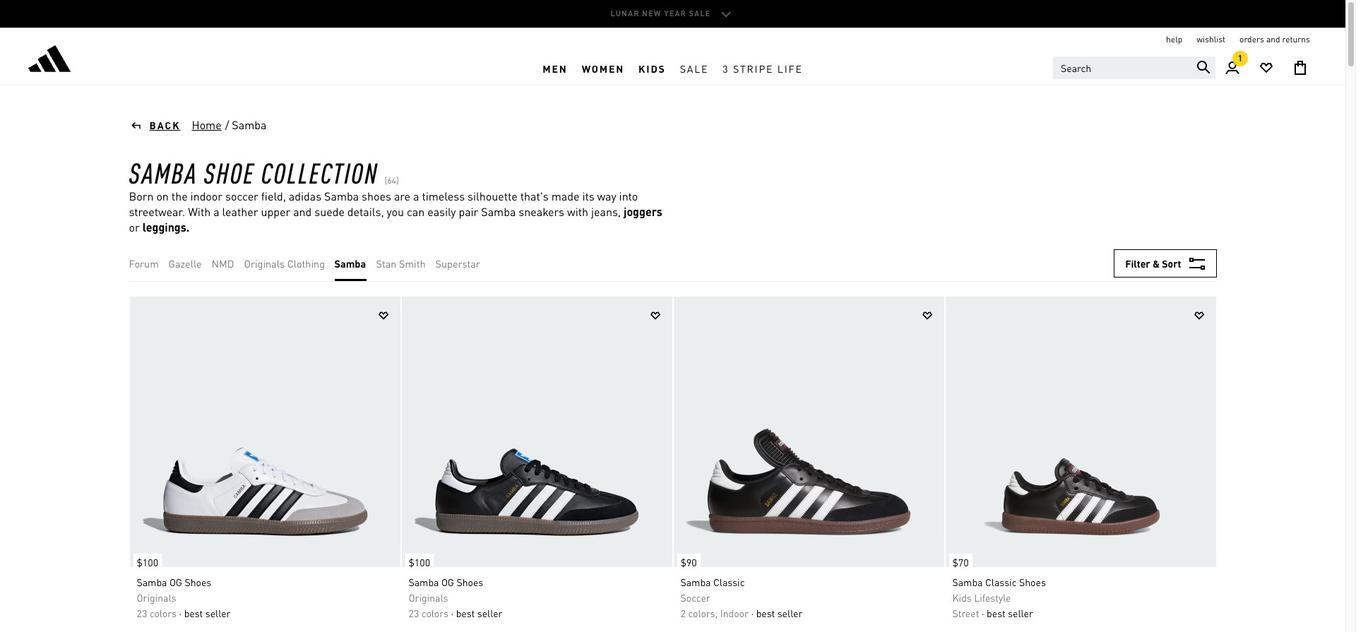 Task type: describe. For each thing, give the bounding box(es) containing it.
orders
[[1240, 34, 1265, 45]]

silhouette
[[468, 189, 518, 203]]

best for $70 'link'
[[987, 607, 1006, 620]]

help
[[1166, 34, 1183, 45]]

adidas
[[289, 189, 322, 203]]

soccer
[[681, 591, 711, 604]]

shoes
[[362, 189, 391, 203]]

stan smith
[[376, 257, 426, 270]]

originals clothing link
[[244, 256, 325, 271]]

its
[[582, 189, 595, 203]]

into
[[619, 189, 638, 203]]

$100 for $100 link related to originals black samba og shoes image
[[409, 556, 430, 569]]

best for $90 'link'
[[756, 607, 775, 620]]

sort
[[1162, 257, 1182, 270]]

seller for originals black samba og shoes image
[[477, 607, 503, 620]]

originals white samba og shoes image
[[130, 297, 400, 567]]

[64]
[[385, 175, 399, 186]]

main navigation element
[[322, 52, 1024, 85]]

with
[[188, 204, 211, 219]]

made
[[552, 189, 580, 203]]

that's
[[520, 189, 549, 203]]

superstar link
[[436, 256, 480, 271]]

home link
[[191, 117, 222, 134]]

samba classic shoes kids lifestyle street · best seller
[[953, 576, 1046, 620]]

originals for originals white samba og shoes image
[[137, 591, 176, 604]]

shoes for $100 link related to originals black samba og shoes image
[[457, 576, 483, 588]]

filter & sort button
[[1114, 249, 1217, 278]]

$90 link
[[674, 547, 701, 571]]

streetwear.
[[129, 204, 185, 219]]

· for $100 link related to originals black samba og shoes image
[[451, 607, 454, 620]]

&
[[1153, 257, 1160, 270]]

men link
[[536, 52, 575, 85]]

upper
[[261, 204, 290, 219]]

you
[[387, 204, 404, 219]]

indoor
[[190, 189, 223, 203]]

3
[[723, 62, 730, 75]]

best for $100 link related to originals black samba og shoes image
[[456, 607, 475, 620]]

born on the indoor soccer field, adidas samba shoes are a timeless silhouette that's made its way into streetwear. with a leather upper and suede details, you can easily pair samba sneakers with jeans,
[[129, 189, 638, 219]]

· for originals white samba og shoes image's $100 link
[[179, 607, 182, 620]]

details,
[[347, 204, 384, 219]]

field,
[[261, 189, 286, 203]]

sale link
[[673, 52, 716, 85]]

men
[[543, 62, 568, 75]]

help link
[[1166, 34, 1183, 45]]

nmd link
[[212, 256, 234, 271]]

on
[[156, 189, 169, 203]]

way
[[597, 189, 616, 203]]

samba link
[[335, 256, 366, 271]]

wishlist link
[[1197, 34, 1226, 45]]

street
[[953, 607, 979, 620]]

joggers link
[[624, 204, 663, 219]]

joggers
[[624, 204, 663, 219]]

colors,
[[688, 607, 718, 620]]

soccer
[[225, 189, 258, 203]]

samba classic soccer 2 colors, indoor · best seller
[[681, 576, 803, 620]]

leather
[[222, 204, 258, 219]]

gazelle link
[[168, 256, 202, 271]]

kids
[[953, 591, 972, 604]]

list containing forum
[[129, 246, 490, 281]]

new
[[642, 8, 662, 18]]

samba shoe collection [64]
[[129, 154, 399, 190]]

smith
[[399, 257, 426, 270]]

collection
[[261, 154, 378, 190]]

og for originals white samba og shoes image's $100 link
[[169, 576, 182, 588]]

leggings. link
[[142, 220, 190, 235]]

pair
[[459, 204, 479, 219]]

gazelle
[[168, 257, 202, 270]]

classic for kids lifestyle
[[985, 576, 1017, 588]]

clothing
[[287, 257, 325, 270]]

orders and returns link
[[1240, 34, 1310, 45]]



Task type: vqa. For each thing, say whether or not it's contained in the screenshot.
leather
yes



Task type: locate. For each thing, give the bounding box(es) containing it.
women link
[[575, 52, 632, 85]]

seller for originals white samba og shoes image
[[205, 607, 231, 620]]

originals black samba og shoes image
[[402, 297, 672, 567]]

· for $70 'link'
[[982, 607, 985, 620]]

1 horizontal spatial samba og shoes originals 23 colors · best seller
[[409, 576, 503, 620]]

shoe
[[204, 154, 255, 190]]

colors for originals white samba og shoes image's $100 link
[[150, 607, 177, 620]]

2 23 from the left
[[409, 607, 419, 620]]

og for $100 link related to originals black samba og shoes image
[[441, 576, 454, 588]]

seller inside samba classic soccer 2 colors, indoor · best seller
[[778, 607, 803, 620]]

back
[[149, 119, 181, 131]]

0 vertical spatial sale
[[689, 8, 711, 18]]

1 vertical spatial sale
[[680, 62, 709, 75]]

$100 link for originals black samba og shoes image
[[402, 547, 434, 571]]

2
[[681, 607, 686, 620]]

or
[[129, 220, 140, 235]]

4 best from the left
[[987, 607, 1006, 620]]

· for $90 'link'
[[751, 607, 754, 620]]

23
[[137, 607, 147, 620], [409, 607, 419, 620]]

colors for $100 link related to originals black samba og shoes image
[[422, 607, 449, 620]]

kids link
[[632, 52, 673, 85]]

with
[[567, 204, 588, 219]]

0 vertical spatial and
[[1267, 34, 1280, 45]]

kids
[[639, 62, 666, 75]]

forum
[[129, 257, 159, 270]]

forum link
[[129, 256, 159, 271]]

stan
[[376, 257, 397, 270]]

2 colors from the left
[[422, 607, 449, 620]]

$100
[[137, 556, 158, 569], [409, 556, 430, 569]]

3 stripe life
[[723, 62, 803, 75]]

0 horizontal spatial $100 link
[[130, 547, 162, 571]]

samba og shoes originals 23 colors · best seller for $100 link related to originals black samba og shoes image
[[409, 576, 503, 620]]

0 horizontal spatial 23
[[137, 607, 147, 620]]

shoes for $70 'link'
[[1019, 576, 1046, 588]]

0 horizontal spatial samba og shoes originals 23 colors · best seller
[[137, 576, 231, 620]]

wishlist
[[1197, 34, 1226, 45]]

superstar
[[436, 257, 480, 270]]

stan smith link
[[376, 256, 426, 271]]

3 stripe life link
[[716, 52, 810, 85]]

0 horizontal spatial $100
[[137, 556, 158, 569]]

4 seller from the left
[[1008, 607, 1033, 620]]

2 $100 from the left
[[409, 556, 430, 569]]

1 classic from the left
[[713, 576, 745, 588]]

sale
[[689, 8, 711, 18], [680, 62, 709, 75]]

1 $100 link from the left
[[130, 547, 162, 571]]

are
[[394, 189, 410, 203]]

a right are
[[413, 189, 419, 203]]

born
[[129, 189, 154, 203]]

· inside samba classic soccer 2 colors, indoor · best seller
[[751, 607, 754, 620]]

0 horizontal spatial a
[[213, 204, 219, 219]]

2 classic from the left
[[985, 576, 1017, 588]]

·
[[179, 607, 182, 620], [451, 607, 454, 620], [751, 607, 754, 620], [982, 607, 985, 620]]

shoes
[[185, 576, 211, 588], [457, 576, 483, 588], [1019, 576, 1046, 588]]

1 best from the left
[[184, 607, 203, 620]]

$90
[[681, 556, 697, 569]]

back button
[[129, 118, 181, 132]]

$70
[[953, 556, 969, 569]]

classic inside samba classic shoes kids lifestyle street · best seller
[[985, 576, 1017, 588]]

sale right the year
[[689, 8, 711, 18]]

can
[[407, 204, 425, 219]]

3 · from the left
[[751, 607, 754, 620]]

1 horizontal spatial 23
[[409, 607, 419, 620]]

jeans,
[[591, 204, 621, 219]]

classic
[[713, 576, 745, 588], [985, 576, 1017, 588]]

samba
[[232, 117, 267, 132], [129, 154, 197, 190], [324, 189, 359, 203], [481, 204, 516, 219], [335, 257, 366, 270], [137, 576, 167, 588], [409, 576, 439, 588], [681, 576, 711, 588], [953, 576, 983, 588]]

1 $100 from the left
[[137, 556, 158, 569]]

$70 link
[[946, 547, 973, 571]]

sneakers
[[519, 204, 565, 219]]

seller
[[205, 607, 231, 620], [477, 607, 503, 620], [778, 607, 803, 620], [1008, 607, 1033, 620]]

2 shoes from the left
[[457, 576, 483, 588]]

2 og from the left
[[441, 576, 454, 588]]

3 best from the left
[[756, 607, 775, 620]]

best
[[184, 607, 203, 620], [456, 607, 475, 620], [756, 607, 775, 620], [987, 607, 1006, 620]]

1 link
[[1216, 51, 1250, 85]]

colors
[[150, 607, 177, 620], [422, 607, 449, 620]]

classic for soccer
[[713, 576, 745, 588]]

2 horizontal spatial originals
[[409, 591, 448, 604]]

23 for originals white samba og shoes image's $100 link
[[137, 607, 147, 620]]

best inside samba classic shoes kids lifestyle street · best seller
[[987, 607, 1006, 620]]

$100 link for originals white samba og shoes image
[[130, 547, 162, 571]]

and down adidas at the top of the page
[[293, 204, 312, 219]]

0 horizontal spatial classic
[[713, 576, 745, 588]]

nmd
[[212, 257, 234, 270]]

2 samba og shoes originals 23 colors · best seller from the left
[[409, 576, 503, 620]]

2 seller from the left
[[477, 607, 503, 620]]

1 samba og shoes originals 23 colors · best seller from the left
[[137, 576, 231, 620]]

a
[[413, 189, 419, 203], [213, 204, 219, 219]]

sale left 3
[[680, 62, 709, 75]]

list
[[129, 246, 490, 281]]

1 horizontal spatial originals
[[244, 257, 285, 270]]

easily
[[428, 204, 456, 219]]

0 horizontal spatial og
[[169, 576, 182, 588]]

2 horizontal spatial shoes
[[1019, 576, 1046, 588]]

1 vertical spatial a
[[213, 204, 219, 219]]

1 horizontal spatial shoes
[[457, 576, 483, 588]]

2 $100 link from the left
[[402, 547, 434, 571]]

0 vertical spatial a
[[413, 189, 419, 203]]

1 shoes from the left
[[185, 576, 211, 588]]

lunar
[[611, 8, 640, 18]]

originals clothing
[[244, 257, 325, 270]]

life
[[778, 62, 803, 75]]

leggings.
[[142, 220, 190, 235]]

best inside samba classic soccer 2 colors, indoor · best seller
[[756, 607, 775, 620]]

originals for originals black samba og shoes image
[[409, 591, 448, 604]]

og
[[169, 576, 182, 588], [441, 576, 454, 588]]

23 for $100 link related to originals black samba og shoes image
[[409, 607, 419, 620]]

1 seller from the left
[[205, 607, 231, 620]]

women
[[582, 62, 625, 75]]

0 horizontal spatial colors
[[150, 607, 177, 620]]

seller inside samba classic shoes kids lifestyle street · best seller
[[1008, 607, 1033, 620]]

1 horizontal spatial and
[[1267, 34, 1280, 45]]

1 horizontal spatial $100
[[409, 556, 430, 569]]

stripe
[[733, 62, 774, 75]]

1 23 from the left
[[137, 607, 147, 620]]

kids lifestyle black samba classic shoes image
[[946, 297, 1216, 567]]

samba og shoes originals 23 colors · best seller for originals white samba og shoes image's $100 link
[[137, 576, 231, 620]]

sale inside main navigation element
[[680, 62, 709, 75]]

samba inside samba classic soccer 2 colors, indoor · best seller
[[681, 576, 711, 588]]

1
[[1238, 53, 1243, 64]]

$100 link
[[130, 547, 162, 571], [402, 547, 434, 571]]

2 best from the left
[[456, 607, 475, 620]]

1 horizontal spatial colors
[[422, 607, 449, 620]]

best for originals white samba og shoes image's $100 link
[[184, 607, 203, 620]]

1 · from the left
[[179, 607, 182, 620]]

4 · from the left
[[982, 607, 985, 620]]

$100 for originals white samba og shoes image's $100 link
[[137, 556, 158, 569]]

lifestyle
[[974, 591, 1011, 604]]

Search field
[[1053, 57, 1216, 79]]

lunar new year sale
[[611, 8, 711, 18]]

joggers or leggings.
[[129, 204, 663, 235]]

1 vertical spatial and
[[293, 204, 312, 219]]

classic up lifestyle
[[985, 576, 1017, 588]]

a right with
[[213, 204, 219, 219]]

1 og from the left
[[169, 576, 182, 588]]

and
[[1267, 34, 1280, 45], [293, 204, 312, 219]]

indoor
[[720, 607, 749, 620]]

and inside "born on the indoor soccer field, adidas samba shoes are a timeless silhouette that's made its way into streetwear. with a leather upper and suede details, you can easily pair samba sneakers with jeans,"
[[293, 204, 312, 219]]

samba og shoes originals 23 colors · best seller
[[137, 576, 231, 620], [409, 576, 503, 620]]

soccer black samba classic image
[[674, 297, 944, 567]]

originals
[[244, 257, 285, 270], [137, 591, 176, 604], [409, 591, 448, 604]]

0 horizontal spatial shoes
[[185, 576, 211, 588]]

0 horizontal spatial and
[[293, 204, 312, 219]]

and right the 'orders'
[[1267, 34, 1280, 45]]

3 shoes from the left
[[1019, 576, 1046, 588]]

1 horizontal spatial classic
[[985, 576, 1017, 588]]

1 colors from the left
[[150, 607, 177, 620]]

samba inside samba classic shoes kids lifestyle street · best seller
[[953, 576, 983, 588]]

2 · from the left
[[451, 607, 454, 620]]

shoes inside samba classic shoes kids lifestyle street · best seller
[[1019, 576, 1046, 588]]

seller for kids lifestyle black samba classic shoes image
[[1008, 607, 1033, 620]]

classic inside samba classic soccer 2 colors, indoor · best seller
[[713, 576, 745, 588]]

1 horizontal spatial og
[[441, 576, 454, 588]]

seller for "soccer black samba classic" image
[[778, 607, 803, 620]]

classic up indoor
[[713, 576, 745, 588]]

3 seller from the left
[[778, 607, 803, 620]]

· inside samba classic shoes kids lifestyle street · best seller
[[982, 607, 985, 620]]

orders and returns
[[1240, 34, 1310, 45]]

suede
[[315, 204, 345, 219]]

shoes for originals white samba og shoes image's $100 link
[[185, 576, 211, 588]]

originals inside originals clothing link
[[244, 257, 285, 270]]

filter & sort
[[1126, 257, 1182, 270]]

filter
[[1126, 257, 1151, 270]]

1 horizontal spatial a
[[413, 189, 419, 203]]

1 horizontal spatial $100 link
[[402, 547, 434, 571]]

0 horizontal spatial originals
[[137, 591, 176, 604]]

timeless
[[422, 189, 465, 203]]

returns
[[1283, 34, 1310, 45]]

the
[[172, 189, 188, 203]]

year
[[664, 8, 687, 18]]

home
[[192, 117, 222, 132]]



